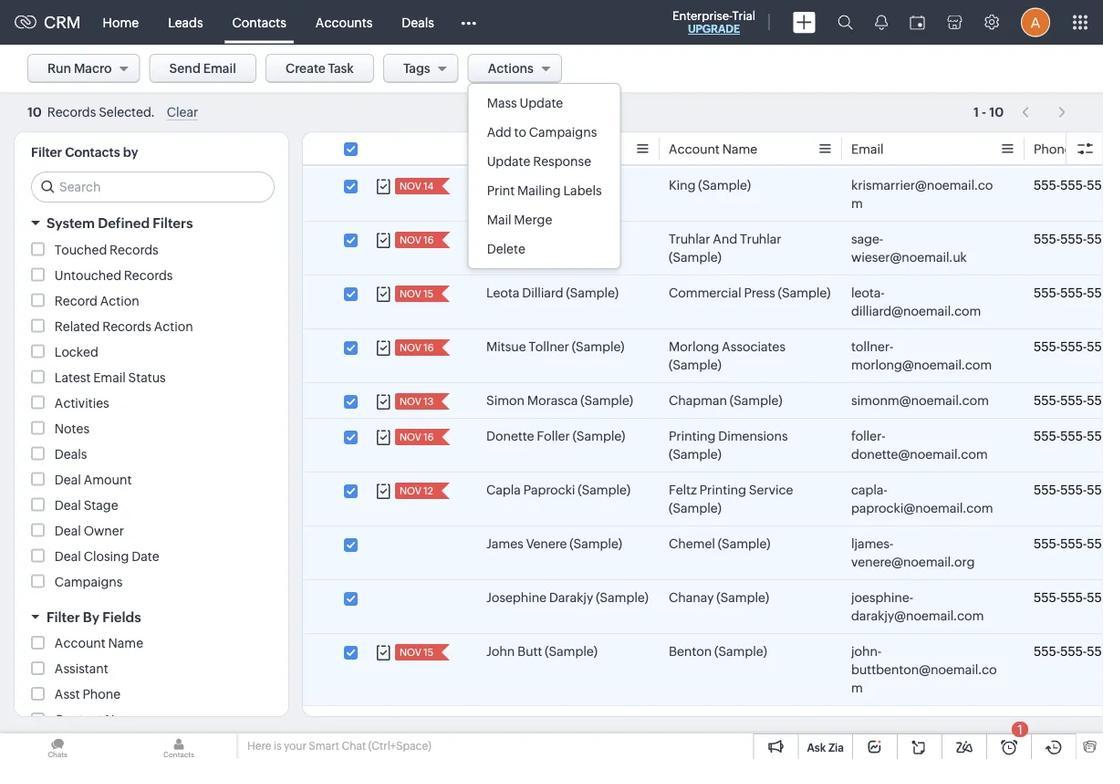 Task type: locate. For each thing, give the bounding box(es) containing it.
7 555 from the top
[[1087, 483, 1104, 498]]

1 vertical spatial nov 15
[[400, 647, 434, 659]]

15 for john
[[424, 647, 434, 659]]

printing right feltz
[[700, 483, 747, 498]]

1 horizontal spatial contact name
[[487, 142, 572, 157]]

4 deal from the top
[[55, 549, 81, 564]]

1 horizontal spatial email
[[203, 61, 236, 76]]

2 nov 16 from the top
[[400, 342, 434, 354]]

chapman
[[669, 393, 728, 408]]

555-555-555
[[1034, 178, 1104, 193], [1034, 232, 1104, 246], [1034, 286, 1104, 300], [1034, 340, 1104, 354], [1034, 393, 1104, 408], [1034, 429, 1104, 444], [1034, 483, 1104, 498], [1034, 537, 1104, 551], [1034, 591, 1104, 605], [1034, 644, 1104, 659]]

nov 16 down nov 13
[[400, 432, 434, 443]]

2 - from the top
[[982, 105, 987, 120]]

16 for mitsue
[[424, 342, 434, 354]]

signals image
[[875, 15, 888, 30]]

(sample) inside the printing dimensions (sample)
[[669, 447, 722, 462]]

update up kris
[[487, 154, 531, 169]]

(sample) right press
[[778, 286, 831, 300]]

records down defined
[[110, 242, 159, 257]]

0 vertical spatial email
[[203, 61, 236, 76]]

1 vertical spatial deals
[[55, 447, 87, 461]]

2 vertical spatial nov 16 link
[[395, 429, 436, 445]]

search element
[[827, 0, 864, 45]]

foller-
[[852, 429, 886, 444]]

0 vertical spatial account name
[[669, 142, 758, 157]]

(sample) up dimensions
[[730, 393, 783, 408]]

(sample) up feltz
[[669, 447, 722, 462]]

filter down "records"
[[31, 145, 62, 160]]

555-555-555 for foller- donette@noemail.com
[[1034, 429, 1104, 444]]

0 vertical spatial deals
[[402, 15, 434, 30]]

(sample) down feltz
[[669, 501, 722, 516]]

8 nov from the top
[[400, 647, 422, 659]]

1 vertical spatial filter
[[47, 609, 80, 625]]

0 horizontal spatial email
[[93, 370, 126, 385]]

5 555 from the top
[[1087, 393, 1104, 408]]

response
[[533, 154, 592, 169]]

0 horizontal spatial truhlar
[[669, 232, 711, 246]]

nov 15 link left leota
[[395, 286, 436, 302]]

m up sage-
[[852, 196, 863, 211]]

1 vertical spatial account
[[55, 636, 106, 651]]

0 vertical spatial action
[[100, 293, 139, 308]]

16 for donette
[[424, 432, 434, 443]]

contacts left by
[[65, 145, 120, 160]]

1 - from the top
[[982, 105, 987, 119]]

1 nov 15 link from the top
[[395, 286, 436, 302]]

asst phone
[[55, 687, 121, 702]]

1 m from the top
[[852, 196, 863, 211]]

deal closing date
[[55, 549, 159, 564]]

2 nov 15 link from the top
[[395, 644, 436, 661]]

profile element
[[1011, 0, 1062, 44]]

0 vertical spatial contacts
[[232, 15, 286, 30]]

0 vertical spatial nov 16
[[400, 235, 434, 246]]

1 vertical spatial account name
[[55, 636, 143, 651]]

leota dilliard (sample) link
[[487, 284, 619, 302]]

1 nov from the top
[[400, 181, 422, 192]]

16 for sage
[[424, 235, 434, 246]]

ljames-
[[852, 537, 894, 551]]

1 horizontal spatial deals
[[402, 15, 434, 30]]

nov 16 down nov 14
[[400, 235, 434, 246]]

0 horizontal spatial actions
[[488, 61, 534, 76]]

0 vertical spatial contact
[[866, 62, 914, 76]]

1 vertical spatial m
[[852, 681, 863, 696]]

contact down signals icon
[[866, 62, 914, 76]]

2 vertical spatial nov 16
[[400, 432, 434, 443]]

action up status
[[154, 319, 193, 334]]

account name down filter by fields
[[55, 636, 143, 651]]

actions up the mass
[[488, 61, 534, 76]]

1 vertical spatial contacts
[[65, 145, 120, 160]]

email inside button
[[203, 61, 236, 76]]

campaigns down closing
[[55, 575, 123, 589]]

2 horizontal spatial contact
[[866, 62, 914, 76]]

1 555-555-555 from the top
[[1034, 178, 1104, 193]]

6 nov from the top
[[400, 432, 422, 443]]

activities
[[55, 396, 109, 410]]

nov 15 left "john"
[[400, 647, 434, 659]]

1 nov 16 link from the top
[[395, 232, 436, 248]]

deals
[[402, 15, 434, 30], [55, 447, 87, 461]]

(sample) inside morlong associates (sample)
[[669, 358, 722, 372]]

6 555-555-555 from the top
[[1034, 429, 1104, 444]]

1 horizontal spatial create
[[823, 62, 863, 76]]

- for 1st navigation from the bottom of the page
[[982, 105, 987, 120]]

0 horizontal spatial campaigns
[[55, 575, 123, 589]]

2 navigation from the top
[[1013, 100, 1076, 126]]

3 nov 16 from the top
[[400, 432, 434, 443]]

nov 16 link down nov 13
[[395, 429, 436, 445]]

3 555-555-555 from the top
[[1034, 286, 1104, 300]]

4 555-555-555 from the top
[[1034, 340, 1104, 354]]

leads link
[[153, 0, 218, 44]]

1 horizontal spatial account
[[669, 142, 720, 157]]

donette foller (sample)
[[487, 429, 626, 444]]

profile image
[[1022, 8, 1051, 37]]

create for create task
[[286, 61, 326, 76]]

1 vertical spatial printing
[[700, 483, 747, 498]]

nov 16 for mitsue tollner (sample)
[[400, 342, 434, 354]]

morlong
[[669, 340, 720, 354]]

truhlar left and
[[669, 232, 711, 246]]

deals down notes
[[55, 447, 87, 461]]

nov 16 up nov 13 link
[[400, 342, 434, 354]]

krismarrier@noemail.co m link
[[852, 176, 998, 213]]

8 555-555-555 from the top
[[1034, 537, 1104, 551]]

email for latest email status
[[93, 370, 126, 385]]

record action
[[55, 293, 139, 308]]

0 horizontal spatial contact
[[55, 713, 103, 728]]

2 create from the left
[[823, 62, 863, 76]]

feltz printing service (sample)
[[669, 483, 794, 516]]

ask
[[807, 742, 826, 754]]

2 deal from the top
[[55, 498, 81, 513]]

0 horizontal spatial create
[[286, 61, 326, 76]]

ask zia
[[807, 742, 844, 754]]

16 down 13
[[424, 432, 434, 443]]

john butt (sample) link
[[487, 643, 598, 661]]

2 nov 16 link from the top
[[395, 340, 436, 356]]

filter for filter contacts by
[[31, 145, 62, 160]]

nov 15 link for john
[[395, 644, 436, 661]]

555 for ljames- venere@noemail.org
[[1087, 537, 1104, 551]]

0 vertical spatial 16
[[424, 235, 434, 246]]

0 vertical spatial 15
[[424, 288, 434, 300]]

printing down chapman
[[669, 429, 716, 444]]

15 left leota
[[424, 288, 434, 300]]

m inside john- buttbenton@noemail.co m
[[852, 681, 863, 696]]

0 vertical spatial contact name
[[487, 142, 572, 157]]

filter left by
[[47, 609, 80, 625]]

0 horizontal spatial phone
[[83, 687, 121, 702]]

filter inside filter by fields dropdown button
[[47, 609, 80, 625]]

1 horizontal spatial contact
[[487, 142, 535, 157]]

nov 16 link for mitsue
[[395, 340, 436, 356]]

3 nov from the top
[[400, 288, 422, 300]]

m
[[852, 196, 863, 211], [852, 681, 863, 696]]

create for create contact
[[823, 62, 863, 76]]

2 15 from the top
[[424, 647, 434, 659]]

0 horizontal spatial account
[[55, 636, 106, 651]]

nov 13
[[400, 396, 434, 408]]

3 nov 16 link from the top
[[395, 429, 436, 445]]

printing dimensions (sample)
[[669, 429, 788, 462]]

deal up deal stage
[[55, 472, 81, 487]]

2 16 from the top
[[424, 342, 434, 354]]

latest email status
[[55, 370, 166, 385]]

0 horizontal spatial contact name
[[55, 713, 140, 728]]

1 vertical spatial contact name
[[55, 713, 140, 728]]

by
[[83, 609, 99, 625]]

(sample) down response
[[556, 178, 609, 193]]

-
[[982, 105, 987, 119], [982, 105, 987, 120]]

555-555-555 for capla- paprocki@noemail.com
[[1034, 483, 1104, 498]]

nov 12
[[400, 486, 433, 497]]

contact down asst phone
[[55, 713, 103, 728]]

6 555 from the top
[[1087, 429, 1104, 444]]

(sample)
[[556, 178, 609, 193], [699, 178, 751, 193], [562, 232, 615, 246], [669, 250, 722, 265], [566, 286, 619, 300], [778, 286, 831, 300], [572, 340, 625, 354], [669, 358, 722, 372], [581, 393, 634, 408], [730, 393, 783, 408], [573, 429, 626, 444], [669, 447, 722, 462], [578, 483, 631, 498], [669, 501, 722, 516], [570, 537, 623, 551], [718, 537, 771, 551], [596, 591, 649, 605], [717, 591, 770, 605], [545, 644, 598, 659], [715, 644, 768, 659]]

555-555-555 for ljames- venere@noemail.org
[[1034, 537, 1104, 551]]

chanay (sample) link
[[669, 589, 770, 607]]

2 555 from the top
[[1087, 232, 1104, 246]]

nov 15 left leota
[[400, 288, 434, 300]]

email for send email
[[203, 61, 236, 76]]

(sample) right benton
[[715, 644, 768, 659]]

16 down 14
[[424, 235, 434, 246]]

kris marrier (sample)
[[487, 178, 609, 193]]

3 555 from the top
[[1087, 286, 1104, 300]]

1 15 from the top
[[424, 288, 434, 300]]

2 vertical spatial 16
[[424, 432, 434, 443]]

deal for deal amount
[[55, 472, 81, 487]]

deal left 'stage'
[[55, 498, 81, 513]]

contacts up send email
[[232, 15, 286, 30]]

calendar image
[[910, 15, 926, 30]]

signals element
[[864, 0, 899, 45]]

sage-
[[852, 232, 884, 246]]

benton
[[669, 644, 712, 659]]

1 nov 16 from the top
[[400, 235, 434, 246]]

0 horizontal spatial account name
[[55, 636, 143, 651]]

0 horizontal spatial contacts
[[65, 145, 120, 160]]

(sample) right 'darakjy'
[[596, 591, 649, 605]]

555-555-555 for john- buttbenton@noemail.co m
[[1034, 644, 1104, 659]]

deal stage
[[55, 498, 118, 513]]

5 555-555-555 from the top
[[1034, 393, 1104, 408]]

1 - 10
[[974, 105, 1004, 119], [974, 105, 1004, 120]]

7 nov from the top
[[400, 486, 422, 497]]

0 vertical spatial nov 15
[[400, 288, 434, 300]]

leads
[[168, 15, 203, 30]]

555-
[[1034, 178, 1061, 193], [1061, 178, 1087, 193], [1034, 232, 1061, 246], [1061, 232, 1087, 246], [1034, 286, 1061, 300], [1061, 286, 1087, 300], [1034, 340, 1061, 354], [1061, 340, 1087, 354], [1034, 393, 1061, 408], [1061, 393, 1087, 408], [1034, 429, 1061, 444], [1061, 429, 1087, 444], [1034, 483, 1061, 498], [1061, 483, 1087, 498], [1034, 537, 1061, 551], [1061, 537, 1087, 551], [1034, 591, 1061, 605], [1061, 591, 1087, 605], [1034, 644, 1061, 659], [1061, 644, 1087, 659]]

nov 16 link down nov 14
[[395, 232, 436, 248]]

m down john-
[[852, 681, 863, 696]]

1 horizontal spatial actions
[[1001, 61, 1046, 76]]

10 555-555-555 from the top
[[1034, 644, 1104, 659]]

navigation
[[1013, 99, 1076, 125], [1013, 100, 1076, 126]]

run
[[47, 61, 71, 76]]

account up assistant
[[55, 636, 106, 651]]

tags
[[403, 61, 431, 76]]

tollner- morlong@noemail.com
[[852, 340, 992, 372]]

0 vertical spatial nov 16 link
[[395, 232, 436, 248]]

Other Modules field
[[449, 8, 488, 37]]

1 vertical spatial action
[[154, 319, 193, 334]]

action up related records action
[[100, 293, 139, 308]]

tollner
[[529, 340, 570, 354]]

truhlar
[[669, 232, 711, 246], [740, 232, 782, 246]]

records
[[47, 105, 96, 120]]

email
[[203, 61, 236, 76], [852, 142, 884, 157], [93, 370, 126, 385]]

name down fields at the bottom of the page
[[108, 636, 143, 651]]

0 vertical spatial printing
[[669, 429, 716, 444]]

2 m from the top
[[852, 681, 863, 696]]

josephine
[[487, 591, 547, 605]]

1 vertical spatial nov 16
[[400, 342, 434, 354]]

add
[[487, 125, 512, 140]]

donette@noemail.com
[[852, 447, 988, 462]]

contact name down to at the top of the page
[[487, 142, 572, 157]]

system
[[47, 215, 95, 231]]

5 nov from the top
[[400, 396, 422, 408]]

10 555 from the top
[[1087, 644, 1104, 659]]

contact
[[866, 62, 914, 76], [487, 142, 535, 157], [55, 713, 103, 728]]

morlong@noemail.com
[[852, 358, 992, 372]]

records down the touched records
[[124, 268, 173, 283]]

create
[[286, 61, 326, 76], [823, 62, 863, 76]]

555 for simonm@noemail.com
[[1087, 393, 1104, 408]]

nov 16
[[400, 235, 434, 246], [400, 342, 434, 354], [400, 432, 434, 443]]

contact down to at the top of the page
[[487, 142, 535, 157]]

foller
[[537, 429, 570, 444]]

update
[[520, 96, 563, 110], [487, 154, 531, 169]]

0 vertical spatial records
[[110, 242, 159, 257]]

contact name down asst phone
[[55, 713, 140, 728]]

555-555-555 for simonm@noemail.com
[[1034, 393, 1104, 408]]

1 555 from the top
[[1087, 178, 1104, 193]]

account up king
[[669, 142, 720, 157]]

truhlar right and
[[740, 232, 782, 246]]

name
[[537, 142, 572, 157], [723, 142, 758, 157], [108, 636, 143, 651], [105, 713, 140, 728]]

email up krismarrier@noemail.co
[[852, 142, 884, 157]]

records for related
[[102, 319, 151, 334]]

simonm@noemail.com link
[[852, 392, 990, 410]]

2 horizontal spatial email
[[852, 142, 884, 157]]

create down search 'element'
[[823, 62, 863, 76]]

actions down profile icon
[[1001, 61, 1046, 76]]

9 555 from the top
[[1087, 591, 1104, 605]]

foller- donette@noemail.com
[[852, 429, 988, 462]]

0 horizontal spatial deals
[[55, 447, 87, 461]]

1 vertical spatial records
[[124, 268, 173, 283]]

john butt (sample)
[[487, 644, 598, 659]]

filter by fields
[[47, 609, 141, 625]]

king
[[669, 178, 696, 193]]

create task
[[286, 61, 354, 76]]

sage- wieser@noemail.uk
[[852, 232, 967, 265]]

1 vertical spatial nov 15 link
[[395, 644, 436, 661]]

update up add to campaigns
[[520, 96, 563, 110]]

fields
[[102, 609, 141, 625]]

4 555 from the top
[[1087, 340, 1104, 354]]

chemel
[[669, 537, 716, 551]]

email right "latest" on the left of the page
[[93, 370, 126, 385]]

2 nov 15 from the top
[[400, 647, 434, 659]]

josephine darakjy (sample) link
[[487, 589, 649, 607]]

crm
[[44, 13, 81, 32]]

email right send
[[203, 61, 236, 76]]

nov 16 link up nov 13 link
[[395, 340, 436, 356]]

555-555-555 for leota- dilliard@noemail.com
[[1034, 286, 1104, 300]]

2 555-555-555 from the top
[[1034, 232, 1104, 246]]

nov
[[400, 181, 422, 192], [400, 235, 422, 246], [400, 288, 422, 300], [400, 342, 422, 354], [400, 396, 422, 408], [400, 432, 422, 443], [400, 486, 422, 497], [400, 647, 422, 659]]

(ctrl+space)
[[368, 740, 432, 753]]

nov for john butt (sample)
[[400, 647, 422, 659]]

nov 16 link
[[395, 232, 436, 248], [395, 340, 436, 356], [395, 429, 436, 445]]

8 555 from the top
[[1087, 537, 1104, 551]]

1 horizontal spatial campaigns
[[529, 125, 597, 140]]

nov for mitsue tollner (sample)
[[400, 342, 422, 354]]

0 vertical spatial m
[[852, 196, 863, 211]]

records for untouched
[[124, 268, 173, 283]]

deal
[[55, 472, 81, 487], [55, 498, 81, 513], [55, 524, 81, 538], [55, 549, 81, 564]]

create left task
[[286, 61, 326, 76]]

0 vertical spatial filter
[[31, 145, 62, 160]]

leota-
[[852, 286, 885, 300]]

(sample) down feltz printing service (sample) link
[[718, 537, 771, 551]]

james venere (sample)
[[487, 537, 623, 551]]

(sample) down morlong
[[669, 358, 722, 372]]

3 16 from the top
[[424, 432, 434, 443]]

0 vertical spatial nov 15 link
[[395, 286, 436, 302]]

deals up tags
[[402, 15, 434, 30]]

555-555-555 for tollner- morlong@noemail.com
[[1034, 340, 1104, 354]]

account
[[669, 142, 720, 157], [55, 636, 106, 651]]

records down record action
[[102, 319, 151, 334]]

records
[[110, 242, 159, 257], [124, 268, 173, 283], [102, 319, 151, 334]]

nov 15 link left "john"
[[395, 644, 436, 661]]

(sample) inside "feltz printing service (sample)"
[[669, 501, 722, 516]]

7 555-555-555 from the top
[[1034, 483, 1104, 498]]

15 left "john"
[[424, 647, 434, 659]]

1 horizontal spatial truhlar
[[740, 232, 782, 246]]

name down asst phone
[[105, 713, 140, 728]]

2 vertical spatial records
[[102, 319, 151, 334]]

1 16 from the top
[[424, 235, 434, 246]]

16
[[424, 235, 434, 246], [424, 342, 434, 354], [424, 432, 434, 443]]

1 vertical spatial nov 16 link
[[395, 340, 436, 356]]

0 vertical spatial phone
[[1034, 142, 1072, 157]]

(sample) right dilliard
[[566, 286, 619, 300]]

555 for krismarrier@noemail.co m
[[1087, 178, 1104, 193]]

3 deal from the top
[[55, 524, 81, 538]]

2 nov from the top
[[400, 235, 422, 246]]

john-
[[852, 644, 882, 659]]

nov 15 for john butt (sample)
[[400, 647, 434, 659]]

printing inside the printing dimensions (sample)
[[669, 429, 716, 444]]

1 horizontal spatial account name
[[669, 142, 758, 157]]

1 create from the left
[[286, 61, 326, 76]]

nov 15
[[400, 288, 434, 300], [400, 647, 434, 659]]

16 up 13
[[424, 342, 434, 354]]

filter contacts by
[[31, 145, 138, 160]]

15 for leota
[[424, 288, 434, 300]]

4 nov from the top
[[400, 342, 422, 354]]

create contact button
[[805, 54, 933, 84]]

name down add to campaigns
[[537, 142, 572, 157]]

1 vertical spatial phone
[[83, 687, 121, 702]]

1 vertical spatial 15
[[424, 647, 434, 659]]

account name up king (sample)
[[669, 142, 758, 157]]

1 nov 15 from the top
[[400, 288, 434, 300]]

deal down deal stage
[[55, 524, 81, 538]]

campaigns up response
[[529, 125, 597, 140]]

deal for deal stage
[[55, 498, 81, 513]]

0 vertical spatial update
[[520, 96, 563, 110]]

nov 16 for sage wieser (sample)
[[400, 235, 434, 246]]

9 555-555-555 from the top
[[1034, 591, 1104, 605]]

2 vertical spatial email
[[93, 370, 126, 385]]

service
[[749, 483, 794, 498]]

deal down deal owner
[[55, 549, 81, 564]]

1 vertical spatial 16
[[424, 342, 434, 354]]

system defined filters button
[[15, 207, 288, 240]]

trial
[[733, 9, 756, 22]]

1 horizontal spatial phone
[[1034, 142, 1072, 157]]

(sample) down and
[[669, 250, 722, 265]]

leota- dilliard@noemail.com
[[852, 286, 982, 319]]

row group
[[303, 168, 1104, 707]]

records for touched
[[110, 242, 159, 257]]

1 deal from the top
[[55, 472, 81, 487]]

chats image
[[0, 734, 115, 760]]



Task type: vqa. For each thing, say whether or not it's contained in the screenshot.


Task type: describe. For each thing, give the bounding box(es) containing it.
sage wieser (sample) link
[[487, 230, 615, 248]]

sage
[[487, 232, 517, 246]]

darakjy@noemail.com
[[852, 609, 984, 623]]

555 for foller- donette@noemail.com
[[1087, 429, 1104, 444]]

nov 14
[[400, 181, 434, 192]]

chanay
[[669, 591, 714, 605]]

create menu element
[[782, 0, 827, 44]]

555-555-555 for sage- wieser@noemail.uk
[[1034, 232, 1104, 246]]

555 for leota- dilliard@noemail.com
[[1087, 286, 1104, 300]]

james venere (sample) link
[[487, 535, 623, 553]]

mail
[[487, 213, 512, 227]]

0 vertical spatial account
[[669, 142, 720, 157]]

capla
[[487, 483, 521, 498]]

nov 15 for leota dilliard (sample)
[[400, 288, 434, 300]]

associates
[[722, 340, 786, 354]]

macro
[[74, 61, 112, 76]]

enterprise-
[[673, 9, 733, 22]]

(sample) right tollner
[[572, 340, 625, 354]]

morlong associates (sample)
[[669, 340, 786, 372]]

capla-
[[852, 483, 888, 498]]

send email button
[[149, 54, 256, 83]]

(sample) down labels
[[562, 232, 615, 246]]

latest
[[55, 370, 91, 385]]

1 navigation from the top
[[1013, 99, 1076, 125]]

1 horizontal spatial contacts
[[232, 15, 286, 30]]

1 horizontal spatial action
[[154, 319, 193, 334]]

notes
[[55, 421, 90, 436]]

mail merge
[[487, 213, 553, 227]]

defined
[[98, 215, 150, 231]]

josephine darakjy (sample)
[[487, 591, 649, 605]]

2 1 - 10 from the top
[[974, 105, 1004, 120]]

simonm@noemail.com
[[852, 393, 990, 408]]

chapman (sample) link
[[669, 392, 783, 410]]

truhlar and truhlar (sample)
[[669, 232, 782, 265]]

morasca
[[527, 393, 578, 408]]

nov for capla paprocki (sample)
[[400, 486, 422, 497]]

king (sample) link
[[669, 176, 751, 194]]

kris
[[487, 178, 508, 193]]

10 records selected.
[[27, 105, 155, 120]]

1 vertical spatial update
[[487, 154, 531, 169]]

venere
[[526, 537, 567, 551]]

555 for tollner- morlong@noemail.com
[[1087, 340, 1104, 354]]

chemel (sample)
[[669, 537, 771, 551]]

leota
[[487, 286, 520, 300]]

1 vertical spatial contact
[[487, 142, 535, 157]]

joesphine-
[[852, 591, 914, 605]]

2 truhlar from the left
[[740, 232, 782, 246]]

nov 16 for donette foller (sample)
[[400, 432, 434, 443]]

dilliard
[[522, 286, 564, 300]]

create menu image
[[793, 11, 816, 33]]

nov for donette foller (sample)
[[400, 432, 422, 443]]

dimensions
[[719, 429, 788, 444]]

simon morasca (sample)
[[487, 393, 634, 408]]

12
[[424, 486, 433, 497]]

mailing
[[518, 183, 561, 198]]

name up king (sample)
[[723, 142, 758, 157]]

leota- dilliard@noemail.com link
[[852, 284, 998, 320]]

and
[[713, 232, 738, 246]]

record
[[55, 293, 97, 308]]

555-555-555 for joesphine- darakjy@noemail.com
[[1034, 591, 1104, 605]]

morlong associates (sample) link
[[669, 338, 833, 374]]

selected.
[[99, 105, 155, 120]]

dilliard@noemail.com
[[852, 304, 982, 319]]

home
[[103, 15, 139, 30]]

untouched
[[55, 268, 121, 283]]

Search text field
[[32, 173, 274, 202]]

commercial press (sample)
[[669, 286, 831, 300]]

nov 13 link
[[395, 393, 436, 410]]

1 vertical spatial campaigns
[[55, 575, 123, 589]]

darakjy
[[549, 591, 594, 605]]

1 1 - 10 from the top
[[974, 105, 1004, 119]]

filter by fields button
[[15, 601, 288, 634]]

nov for sage wieser (sample)
[[400, 235, 422, 246]]

john- buttbenton@noemail.co m link
[[852, 643, 998, 697]]

tollner- morlong@noemail.com link
[[852, 338, 998, 374]]

crm link
[[15, 13, 81, 32]]

press
[[744, 286, 776, 300]]

13
[[424, 396, 434, 408]]

deal for deal closing date
[[55, 549, 81, 564]]

run macro button
[[27, 54, 140, 83]]

labels
[[564, 183, 602, 198]]

nov 16 link for donette
[[395, 429, 436, 445]]

all
[[588, 143, 600, 155]]

buttbenton@noemail.co
[[852, 663, 997, 677]]

nov for leota dilliard (sample)
[[400, 288, 422, 300]]

accounts
[[316, 15, 373, 30]]

1 vertical spatial email
[[852, 142, 884, 157]]

m inside krismarrier@noemail.co m
[[852, 196, 863, 211]]

mitsue tollner (sample) link
[[487, 338, 625, 356]]

contact inside button
[[866, 62, 914, 76]]

nov for kris marrier (sample)
[[400, 181, 422, 192]]

paprocki
[[524, 483, 576, 498]]

555 for sage- wieser@noemail.uk
[[1087, 232, 1104, 246]]

search image
[[838, 15, 854, 30]]

james
[[487, 537, 524, 551]]

touched
[[55, 242, 107, 257]]

1 truhlar from the left
[[669, 232, 711, 246]]

2 vertical spatial contact
[[55, 713, 103, 728]]

0 vertical spatial campaigns
[[529, 125, 597, 140]]

1 actions from the left
[[488, 61, 534, 76]]

555 for capla- paprocki@noemail.com
[[1087, 483, 1104, 498]]

assistant
[[55, 662, 108, 676]]

zia
[[829, 742, 844, 754]]

(sample) right king
[[699, 178, 751, 193]]

venere@noemail.org
[[852, 555, 975, 570]]

nov 15 link for leota
[[395, 286, 436, 302]]

row group containing kris marrier (sample)
[[303, 168, 1104, 707]]

system defined filters
[[47, 215, 193, 231]]

tollner-
[[852, 340, 894, 354]]

butt
[[518, 644, 543, 659]]

555 for john- buttbenton@noemail.co m
[[1087, 644, 1104, 659]]

your
[[284, 740, 307, 753]]

2 actions from the left
[[1001, 61, 1046, 76]]

(sample) right butt
[[545, 644, 598, 659]]

555 for joesphine- darakjy@noemail.com
[[1087, 591, 1104, 605]]

(sample) right "morasca"
[[581, 393, 634, 408]]

enterprise-trial upgrade
[[673, 9, 756, 35]]

(sample) right venere
[[570, 537, 623, 551]]

ljames- venere@noemail.org
[[852, 537, 975, 570]]

wieser
[[519, 232, 560, 246]]

(sample) right paprocki
[[578, 483, 631, 498]]

asst
[[55, 687, 80, 702]]

nov for simon morasca (sample)
[[400, 396, 422, 408]]

locked
[[55, 345, 98, 359]]

filter for filter by fields
[[47, 609, 80, 625]]

(sample) inside truhlar and truhlar (sample)
[[669, 250, 722, 265]]

contacts link
[[218, 0, 301, 44]]

contacts image
[[121, 734, 236, 760]]

date
[[132, 549, 159, 564]]

joesphine- darakjy@noemail.com link
[[852, 589, 998, 625]]

nov 16 link for sage
[[395, 232, 436, 248]]

0 horizontal spatial action
[[100, 293, 139, 308]]

- for 2nd navigation from the bottom
[[982, 105, 987, 119]]

chemel (sample) link
[[669, 535, 771, 553]]

deal for deal owner
[[55, 524, 81, 538]]

printing inside "feltz printing service (sample)"
[[700, 483, 747, 498]]

mitsue tollner (sample)
[[487, 340, 625, 354]]

(sample) right chanay
[[717, 591, 770, 605]]

555-555-555 for krismarrier@noemail.co m
[[1034, 178, 1104, 193]]

filters
[[153, 215, 193, 231]]

smart
[[309, 740, 340, 753]]

nov 12 link
[[395, 483, 435, 499]]

(sample) right foller
[[573, 429, 626, 444]]



